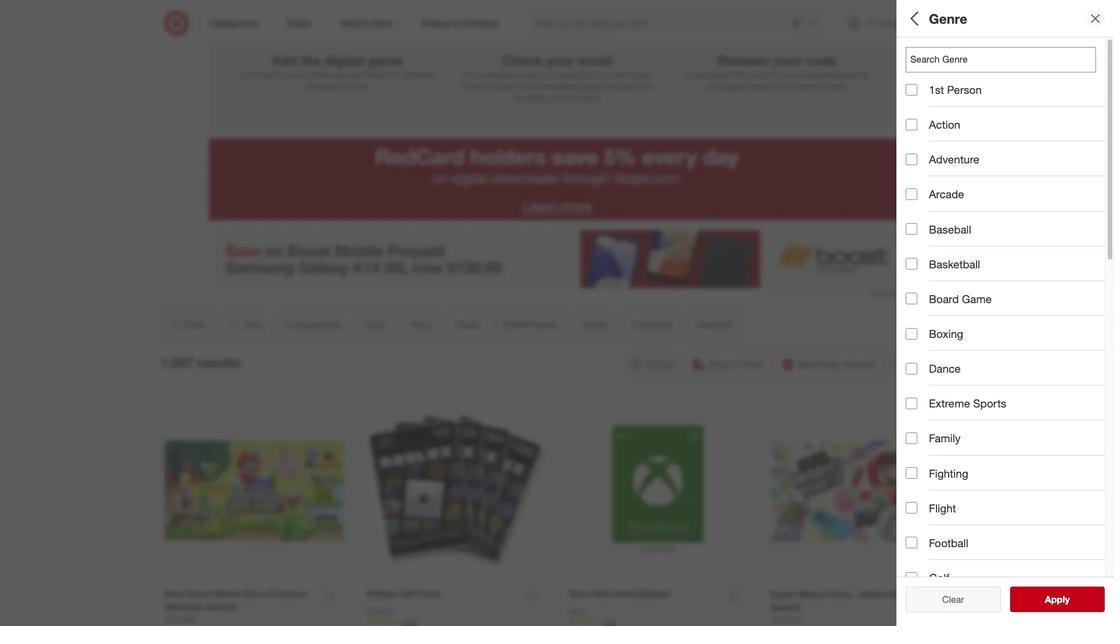 Task type: locate. For each thing, give the bounding box(es) containing it.
super mario party - nintendo switch image
[[771, 403, 950, 582], [771, 403, 950, 582]]

card for roblox
[[418, 589, 440, 600]]

1 vertical spatial price button
[[401, 312, 442, 338]]

1 vertical spatial xbox
[[569, 607, 587, 617]]

check
[[502, 52, 543, 69]]

condition up boxing at the bottom
[[906, 294, 957, 307]]

1 vertical spatial price
[[411, 319, 432, 331]]

your down redeem
[[708, 81, 723, 91]]

2 and from the left
[[540, 70, 554, 79]]

results
[[197, 355, 240, 371], [1052, 594, 1082, 606]]

Dance checkbox
[[906, 363, 918, 375]]

the
[[301, 52, 321, 69], [387, 70, 399, 79], [733, 70, 744, 79]]

0 horizontal spatial deals button
[[446, 312, 489, 338]]

purchase,
[[603, 81, 639, 91]]

on down redcard
[[432, 170, 448, 187]]

1 horizontal spatial -
[[854, 589, 858, 601]]

type button
[[906, 78, 1115, 119], [357, 312, 396, 338]]

0 vertical spatial genre button
[[906, 241, 1115, 282]]

0 horizontal spatial digital
[[325, 52, 364, 69]]

xbox
[[569, 589, 591, 600], [569, 607, 587, 617]]

0 horizontal spatial results
[[197, 355, 240, 371]]

compatibility
[[906, 50, 976, 63], [287, 319, 342, 331]]

2 vertical spatial genre
[[582, 319, 608, 331]]

2 gift from the left
[[594, 589, 609, 600]]

1 horizontal spatial switch
[[771, 602, 801, 614]]

can
[[513, 93, 526, 103]]

Football checkbox
[[906, 538, 918, 549]]

to right the steps.
[[685, 70, 693, 79]]

1 horizontal spatial the
[[387, 70, 399, 79]]

0 vertical spatial rating
[[939, 212, 974, 226]]

extreme sports
[[929, 397, 1007, 411]]

genre button
[[906, 241, 1115, 282], [572, 312, 617, 338]]

1 horizontal spatial download
[[695, 70, 730, 79]]

1 card from the left
[[418, 589, 440, 600]]

to right "up"
[[558, 93, 565, 103]]

1 horizontal spatial deals button
[[906, 160, 1115, 200]]

1 vertical spatial on
[[432, 170, 448, 187]]

pickup
[[647, 359, 675, 370]]

of
[[988, 455, 997, 468]]

download down redeem
[[695, 70, 730, 79]]

holders
[[471, 144, 546, 170]]

Family checkbox
[[906, 433, 918, 445]]

0 horizontal spatial or
[[240, 70, 248, 79]]

code up arrive
[[519, 70, 538, 79]]

code inside check your email for a download code and instructions on next steps. emails usually arrive immediately after purchase, but can take up to 4+ hours.
[[519, 70, 538, 79]]

game
[[368, 52, 403, 69], [726, 81, 746, 91]]

5%
[[604, 144, 636, 170]]

1 content from the left
[[250, 70, 278, 79]]

0 vertical spatial type
[[906, 90, 931, 104]]

0 horizontal spatial super
[[187, 589, 213, 600]]

2 download from the left
[[695, 70, 730, 79]]

apply button
[[1010, 587, 1105, 613]]

1 vertical spatial deals
[[456, 319, 479, 331]]

1 horizontal spatial featured button
[[906, 322, 1115, 363]]

1 xbox from the top
[[569, 589, 591, 600]]

results right the see
[[1052, 594, 1082, 606]]

the down redeem
[[733, 70, 744, 79]]

your down add
[[289, 70, 305, 79]]

gift for roblox
[[400, 589, 416, 600]]

1 horizontal spatial genre button
[[906, 241, 1115, 282]]

0 horizontal spatial -
[[309, 589, 313, 600]]

xbox gift card (digital)
[[569, 589, 670, 600]]

1 horizontal spatial content
[[747, 70, 774, 79]]

condition button
[[906, 282, 1115, 322], [622, 312, 682, 338]]

0 vertical spatial genre
[[929, 10, 968, 26]]

your up instructions
[[546, 52, 574, 69]]

0 horizontal spatial price button
[[401, 312, 442, 338]]

featured button down 'game'
[[906, 322, 1115, 363]]

1 gift from the left
[[400, 589, 416, 600]]

1
[[333, 10, 342, 31]]

0 horizontal spatial featured
[[697, 319, 733, 331]]

0 vertical spatial featured
[[697, 319, 733, 331]]

super left party
[[771, 589, 797, 601]]

1 horizontal spatial type button
[[906, 78, 1115, 119]]

1 horizontal spatial game
[[726, 81, 746, 91]]

0 vertical spatial price
[[906, 131, 933, 144]]

email
[[578, 52, 613, 69]]

card for xbox
[[612, 589, 633, 600]]

shipping button
[[889, 352, 954, 377]]

2 clear from the left
[[943, 594, 965, 606]]

1 horizontal spatial nintendo link
[[771, 615, 804, 627]]

2 card from the left
[[612, 589, 633, 600]]

compatibility inside all filters dialog
[[906, 50, 976, 63]]

0 horizontal spatial mario
[[216, 589, 241, 600]]

and up "immediately"
[[540, 70, 554, 79]]

on digital downloads through target.com.
[[432, 170, 682, 187]]

0 horizontal spatial esrb rating button
[[494, 312, 568, 338]]

0 horizontal spatial content
[[250, 70, 278, 79]]

esrb
[[906, 212, 936, 226], [504, 319, 528, 331]]

1 horizontal spatial results
[[1052, 594, 1082, 606]]

same day delivery
[[798, 359, 876, 370]]

roblox inside roblox gift card link
[[367, 589, 397, 600]]

Arcade checkbox
[[906, 189, 918, 200]]

learn
[[523, 198, 557, 215]]

clear button
[[906, 587, 1001, 613]]

0 vertical spatial compatibility button
[[906, 38, 1115, 78]]

content down add
[[250, 70, 278, 79]]

0 vertical spatial results
[[197, 355, 240, 371]]

genre
[[929, 10, 968, 26], [906, 253, 938, 266], [582, 319, 608, 331]]

0 vertical spatial esrb
[[906, 212, 936, 226]]

1 horizontal spatial type
[[906, 90, 931, 104]]

the right follow
[[387, 70, 399, 79]]

super inside super mario party - nintendo switch
[[771, 589, 797, 601]]

in
[[733, 359, 740, 370]]

to down add
[[280, 70, 287, 79]]

0 horizontal spatial download
[[482, 70, 517, 79]]

0 horizontal spatial code
[[519, 70, 538, 79]]

computer.
[[786, 81, 822, 91]]

0 vertical spatial game
[[368, 52, 403, 69]]

guest
[[906, 375, 937, 388]]

code
[[805, 52, 837, 69], [519, 70, 538, 79]]

digital up cart
[[325, 52, 364, 69]]

and up usual.
[[348, 70, 362, 79]]

code up purchased
[[805, 52, 837, 69]]

arcade
[[929, 188, 965, 201]]

every
[[642, 144, 697, 170]]

enjoy!
[[825, 81, 847, 91]]

on left next
[[601, 70, 610, 79]]

results inside button
[[1052, 594, 1082, 606]]

featured
[[697, 319, 733, 331], [906, 334, 953, 348]]

1 vertical spatial esrb
[[504, 319, 528, 331]]

new super mario bros u deluxe - nintendo switch image
[[165, 403, 343, 581], [165, 403, 343, 581]]

0 horizontal spatial nintendo link
[[165, 614, 198, 626]]

checkout
[[401, 70, 435, 79]]

0 vertical spatial compatibility
[[906, 50, 976, 63]]

type inside all filters dialog
[[906, 90, 931, 104]]

super inside new super mario bros u deluxe - nintendo switch
[[187, 589, 213, 600]]

featured up shop
[[697, 319, 733, 331]]

1 horizontal spatial esrb
[[906, 212, 936, 226]]

0 horizontal spatial on
[[432, 170, 448, 187]]

Boxing checkbox
[[906, 328, 918, 340]]

delivery
[[843, 359, 876, 370]]

and
[[348, 70, 362, 79], [540, 70, 554, 79]]

2 horizontal spatial the
[[733, 70, 744, 79]]

0 vertical spatial esrb rating button
[[906, 200, 1115, 241]]

mario left party
[[800, 589, 825, 601]]

usually
[[488, 81, 513, 91]]

0 vertical spatial deals
[[906, 172, 936, 185]]

0 horizontal spatial and
[[348, 70, 362, 79]]

1 horizontal spatial esrb rating button
[[906, 200, 1115, 241]]

price
[[906, 131, 933, 144], [411, 319, 432, 331]]

1 vertical spatial deals button
[[446, 312, 489, 338]]

download up usually
[[482, 70, 517, 79]]

clear all button
[[906, 587, 1001, 613]]

same day delivery button
[[776, 352, 884, 377]]

1 vertical spatial results
[[1052, 594, 1082, 606]]

roblox up 'roblox' link
[[367, 589, 397, 600]]

nintendo link down super mario party - nintendo switch
[[771, 615, 804, 627]]

1 vertical spatial featured
[[906, 334, 953, 348]]

1 vertical spatial code
[[519, 70, 538, 79]]

0 vertical spatial deals button
[[906, 160, 1115, 200]]

digital down holders
[[452, 170, 488, 187]]

sports
[[974, 397, 1007, 411]]

1 horizontal spatial esrb rating
[[906, 212, 974, 226]]

0 horizontal spatial switch
[[207, 602, 237, 613]]

2 xbox from the top
[[569, 607, 587, 617]]

1 vertical spatial compatibility
[[287, 319, 342, 331]]

compatibility button
[[906, 38, 1115, 78], [277, 312, 352, 338]]

0 horizontal spatial type button
[[357, 312, 396, 338]]

switch
[[207, 602, 237, 613], [771, 602, 801, 614]]

to
[[280, 70, 287, 79], [685, 70, 693, 79], [862, 70, 869, 79], [558, 93, 565, 103]]

switch inside new super mario bros u deluxe - nintendo switch
[[207, 602, 237, 613]]

mario left bros at the bottom
[[216, 589, 241, 600]]

super right new
[[187, 589, 213, 600]]

through
[[562, 170, 609, 187]]

1 vertical spatial roblox
[[367, 607, 392, 617]]

1 vertical spatial type
[[366, 319, 386, 331]]

and inside check your email for a download code and instructions on next steps. emails usually arrive immediately after purchase, but can take up to 4+ hours.
[[540, 70, 554, 79]]

1 vertical spatial rating
[[531, 319, 558, 331]]

out
[[969, 455, 984, 468]]

on
[[601, 70, 610, 79], [432, 170, 448, 187]]

0 vertical spatial digital
[[325, 52, 364, 69]]

nintendo link down new
[[165, 614, 198, 626]]

0 horizontal spatial compatibility button
[[277, 312, 352, 338]]

your inside add the digital game or content to your online cart and follow the checkout process as usual.
[[289, 70, 305, 79]]

clear left all at right
[[937, 594, 959, 606]]

xbox up xbox link
[[569, 589, 591, 600]]

1 horizontal spatial code
[[805, 52, 837, 69]]

roblox down roblox gift card link
[[367, 607, 392, 617]]

redcard
[[375, 144, 465, 170]]

- inside super mario party - nintendo switch
[[854, 589, 858, 601]]

dance
[[929, 362, 961, 376]]

extreme
[[929, 397, 971, 411]]

1,557 results
[[160, 355, 240, 371]]

clear inside all filters dialog
[[937, 594, 959, 606]]

rating inside button
[[940, 375, 975, 388]]

1 horizontal spatial price
[[906, 131, 933, 144]]

1 vertical spatial genre
[[906, 253, 938, 266]]

download inside 'redeem your code to download the content you purchased directly to your game system or computer. enjoy!'
[[695, 70, 730, 79]]

- right party
[[854, 589, 858, 601]]

sponsored
[[871, 289, 906, 298]]

genre dialog
[[897, 0, 1115, 627]]

mario
[[216, 589, 241, 600], [800, 589, 825, 601]]

0 vertical spatial roblox
[[367, 589, 397, 600]]

immediately
[[538, 81, 582, 91]]

1 horizontal spatial super
[[771, 589, 797, 601]]

clear for clear all
[[937, 594, 959, 606]]

1 horizontal spatial compatibility
[[906, 50, 976, 63]]

1 and from the left
[[348, 70, 362, 79]]

flight
[[929, 502, 957, 515]]

featured up shipping
[[906, 334, 953, 348]]

game up follow
[[368, 52, 403, 69]]

your inside check your email for a download code and instructions on next steps. emails usually arrive immediately after purchase, but can take up to 4+ hours.
[[546, 52, 574, 69]]

0 horizontal spatial deals
[[456, 319, 479, 331]]

1 horizontal spatial card
[[612, 589, 633, 600]]

1st person
[[929, 83, 982, 96]]

genre inside genre "dialog"
[[929, 10, 968, 26]]

add
[[272, 52, 297, 69]]

None text field
[[906, 47, 1097, 73]]

mario inside super mario party - nintendo switch
[[800, 589, 825, 601]]

1 download from the left
[[482, 70, 517, 79]]

clear down the golf
[[943, 594, 965, 606]]

1 vertical spatial genre button
[[572, 312, 617, 338]]

-
[[309, 589, 313, 600], [854, 589, 858, 601]]

content up system
[[747, 70, 774, 79]]

1 horizontal spatial condition
[[906, 294, 957, 307]]

condition up pickup button
[[632, 319, 672, 331]]

1 roblox from the top
[[367, 589, 397, 600]]

clear
[[937, 594, 959, 606], [943, 594, 965, 606]]

2 vertical spatial rating
[[940, 375, 975, 388]]

2 content from the left
[[747, 70, 774, 79]]

featured button up shop
[[687, 312, 743, 338]]

1 horizontal spatial gift
[[594, 589, 609, 600]]

price button
[[906, 119, 1115, 160], [401, 312, 442, 338]]

learn more
[[523, 198, 592, 215]]

1 horizontal spatial price button
[[906, 119, 1115, 160]]

Extreme Sports checkbox
[[906, 398, 918, 410]]

Flight checkbox
[[906, 503, 918, 514]]

0 horizontal spatial esrb rating
[[504, 319, 558, 331]]

genre inside all filters dialog
[[906, 253, 938, 266]]

clear inside genre "dialog"
[[943, 594, 965, 606]]

xbox gift card (digital) image
[[569, 403, 747, 581], [569, 403, 747, 581]]

1 horizontal spatial featured
[[906, 334, 953, 348]]

nintendo
[[860, 589, 901, 601], [165, 602, 205, 613], [165, 615, 198, 625], [771, 616, 804, 626]]

esrb inside all filters dialog
[[906, 212, 936, 226]]

2 roblox from the top
[[367, 607, 392, 617]]

1 horizontal spatial or
[[777, 81, 784, 91]]

1 horizontal spatial deals
[[906, 172, 936, 185]]

purchased
[[792, 70, 831, 79]]

type
[[906, 90, 931, 104], [366, 319, 386, 331]]

your
[[546, 52, 574, 69], [774, 52, 802, 69], [289, 70, 305, 79], [708, 81, 723, 91]]

results right 1,557
[[197, 355, 240, 371]]

1 clear from the left
[[937, 594, 959, 606]]

content
[[250, 70, 278, 79], [747, 70, 774, 79]]

Baseball checkbox
[[906, 224, 918, 235]]

target.com.
[[613, 170, 682, 187]]

xbox down xbox gift card (digital) link
[[569, 607, 587, 617]]

- right the deluxe
[[309, 589, 313, 600]]

online
[[307, 70, 329, 79]]

Fighting checkbox
[[906, 468, 918, 480]]

game left system
[[726, 81, 746, 91]]

the up online
[[301, 52, 321, 69]]

0 vertical spatial or
[[240, 70, 248, 79]]

1 horizontal spatial digital
[[452, 170, 488, 187]]

all filters dialog
[[897, 0, 1115, 627]]

none text field inside genre "dialog"
[[906, 47, 1097, 73]]

1 vertical spatial digital
[[452, 170, 488, 187]]

0 horizontal spatial gift
[[400, 589, 416, 600]]



Task type: vqa. For each thing, say whether or not it's contained in the screenshot.


Task type: describe. For each thing, give the bounding box(es) containing it.
roblox for roblox gift card
[[367, 589, 397, 600]]

1 vertical spatial type button
[[357, 312, 396, 338]]

filter button
[[160, 312, 214, 338]]

see results
[[1033, 594, 1082, 606]]

Board Game checkbox
[[906, 293, 918, 305]]

0 vertical spatial price button
[[906, 119, 1115, 160]]

board game
[[929, 292, 992, 306]]

bros
[[244, 589, 264, 600]]

Adventure checkbox
[[906, 154, 918, 165]]

on inside check your email for a download code and instructions on next steps. emails usually arrive immediately after purchase, but can take up to 4+ hours.
[[601, 70, 610, 79]]

esrb rating inside all filters dialog
[[906, 212, 974, 226]]

u
[[267, 589, 274, 600]]

1 vertical spatial esrb rating
[[504, 319, 558, 331]]

guest rating
[[906, 375, 975, 388]]

roblox gift card image
[[367, 403, 545, 581]]

up
[[546, 93, 556, 103]]

0 horizontal spatial condition button
[[622, 312, 682, 338]]

include out of stock
[[929, 455, 1027, 468]]

mario inside new super mario bros u deluxe - nintendo switch
[[216, 589, 241, 600]]

results for 1,557 results
[[197, 355, 240, 371]]

condition inside all filters dialog
[[906, 294, 957, 307]]

to inside add the digital game or content to your online cart and follow the checkout process as usual.
[[280, 70, 287, 79]]

switch inside super mario party - nintendo switch
[[771, 602, 801, 614]]

game inside 'redeem your code to download the content you purchased directly to your game system or computer. enjoy!'
[[726, 81, 746, 91]]

your up you
[[774, 52, 802, 69]]

What can we help you find? suggestions appear below search field
[[528, 10, 813, 36]]

- inside new super mario bros u deluxe - nintendo switch
[[309, 589, 313, 600]]

xbox for xbox gift card (digital)
[[569, 589, 591, 600]]

and inside add the digital game or content to your online cart and follow the checkout process as usual.
[[348, 70, 362, 79]]

deluxe
[[276, 589, 307, 600]]

featured inside all filters dialog
[[906, 334, 953, 348]]

next
[[612, 70, 628, 79]]

code inside 'redeem your code to download the content you purchased directly to your game system or computer. enjoy!'
[[805, 52, 837, 69]]

1st Person checkbox
[[906, 84, 918, 96]]

xbox link
[[569, 607, 587, 618]]

0 horizontal spatial genre button
[[572, 312, 617, 338]]

advertisement region
[[209, 230, 906, 288]]

sort
[[245, 319, 263, 331]]

to inside check your email for a download code and instructions on next steps. emails usually arrive immediately after purchase, but can take up to 4+ hours.
[[558, 93, 565, 103]]

1,557
[[160, 355, 194, 371]]

store
[[743, 359, 764, 370]]

after
[[584, 81, 601, 91]]

1 vertical spatial esrb rating button
[[494, 312, 568, 338]]

clear for clear
[[943, 594, 965, 606]]

fighting
[[929, 467, 969, 480]]

board
[[929, 292, 959, 306]]

game
[[962, 292, 992, 306]]

download inside check your email for a download code and instructions on next steps. emails usually arrive immediately after purchase, but can take up to 4+ hours.
[[482, 70, 517, 79]]

nintendo inside super mario party - nintendo switch
[[860, 589, 901, 601]]

see results button
[[1010, 587, 1105, 613]]

action
[[929, 118, 961, 131]]

gift for xbox
[[594, 589, 609, 600]]

super mario party - nintendo switch
[[771, 589, 901, 614]]

adventure
[[929, 153, 980, 166]]

xbox gift card (digital) link
[[569, 588, 670, 601]]

as
[[337, 81, 346, 91]]

xbox for xbox
[[569, 607, 587, 617]]

1st
[[929, 83, 945, 96]]

game inside add the digital game or content to your online cart and follow the checkout process as usual.
[[368, 52, 403, 69]]

golf
[[929, 572, 950, 585]]

nintendo link for new super mario bros u deluxe - nintendo switch
[[165, 614, 198, 626]]

content inside 'redeem your code to download the content you purchased directly to your game system or computer. enjoy!'
[[747, 70, 774, 79]]

content inside add the digital game or content to your online cart and follow the checkout process as usual.
[[250, 70, 278, 79]]

shop in store
[[709, 359, 764, 370]]

3
[[772, 10, 782, 31]]

filter
[[185, 319, 206, 331]]

0 vertical spatial type button
[[906, 78, 1115, 119]]

add the digital game or content to your online cart and follow the checkout process as usual.
[[240, 52, 435, 91]]

0 horizontal spatial type
[[366, 319, 386, 331]]

shipping
[[910, 359, 947, 370]]

to right directly
[[862, 70, 869, 79]]

esrb rating button inside all filters dialog
[[906, 200, 1115, 241]]

filters
[[926, 10, 962, 26]]

0 horizontal spatial featured button
[[687, 312, 743, 338]]

Action checkbox
[[906, 119, 918, 130]]

check your email for a download code and instructions on next steps. emails usually arrive immediately after purchase, but can take up to 4+ hours.
[[462, 52, 653, 103]]

deals inside all filters dialog
[[906, 172, 936, 185]]

new
[[165, 589, 184, 600]]

same
[[798, 359, 822, 370]]

cart
[[331, 70, 346, 79]]

fpo/apo button
[[906, 403, 1115, 444]]

redcard holders save 5% every day
[[375, 144, 739, 170]]

you
[[776, 70, 790, 79]]

4+
[[567, 93, 577, 103]]

price inside all filters dialog
[[906, 131, 933, 144]]

0 horizontal spatial compatibility
[[287, 319, 342, 331]]

for
[[463, 70, 473, 79]]

shop in store button
[[687, 352, 772, 377]]

roblox for roblox
[[367, 607, 392, 617]]

football
[[929, 537, 969, 550]]

directly
[[833, 70, 859, 79]]

1 horizontal spatial compatibility button
[[906, 38, 1115, 78]]

or inside add the digital game or content to your online cart and follow the checkout process as usual.
[[240, 70, 248, 79]]

results for see results
[[1052, 594, 1082, 606]]

family
[[929, 432, 961, 445]]

sort button
[[219, 312, 273, 338]]

guest rating button
[[906, 363, 1115, 403]]

roblox gift card
[[367, 589, 440, 600]]

apply
[[1045, 594, 1070, 606]]

system
[[748, 81, 774, 91]]

clear all
[[937, 594, 970, 606]]

take
[[529, 93, 544, 103]]

boxing
[[929, 327, 964, 341]]

0 horizontal spatial esrb
[[504, 319, 528, 331]]

or inside 'redeem your code to download the content you purchased directly to your game system or computer. enjoy!'
[[777, 81, 784, 91]]

redeem your code to download the content you purchased directly to your game system or computer. enjoy!
[[685, 52, 869, 91]]

1 horizontal spatial condition button
[[906, 282, 1115, 322]]

Include out of stock checkbox
[[906, 455, 918, 467]]

1 vertical spatial condition
[[632, 319, 672, 331]]

steps.
[[630, 70, 652, 79]]

arrive
[[515, 81, 535, 91]]

digital inside add the digital game or content to your online cart and follow the checkout process as usual.
[[325, 52, 364, 69]]

nintendo inside new super mario bros u deluxe - nintendo switch
[[165, 602, 205, 613]]

new super mario bros u deluxe - nintendo switch
[[165, 589, 313, 613]]

the inside 'redeem your code to download the content you purchased directly to your game system or computer. enjoy!'
[[733, 70, 744, 79]]

see
[[1033, 594, 1050, 606]]

roblox link
[[367, 607, 392, 618]]

process
[[306, 81, 335, 91]]

emails
[[462, 81, 486, 91]]

Basketball checkbox
[[906, 258, 918, 270]]

downloads
[[492, 170, 558, 187]]

1 vertical spatial compatibility button
[[277, 312, 352, 338]]

0 horizontal spatial price
[[411, 319, 432, 331]]

person
[[948, 83, 982, 96]]

but
[[641, 81, 653, 91]]

a
[[475, 70, 479, 79]]

include
[[929, 455, 965, 468]]

follow
[[364, 70, 385, 79]]

baseball
[[929, 223, 972, 236]]

0 horizontal spatial the
[[301, 52, 321, 69]]

nintendo link for super mario party - nintendo switch
[[771, 615, 804, 627]]

2
[[553, 10, 562, 31]]



